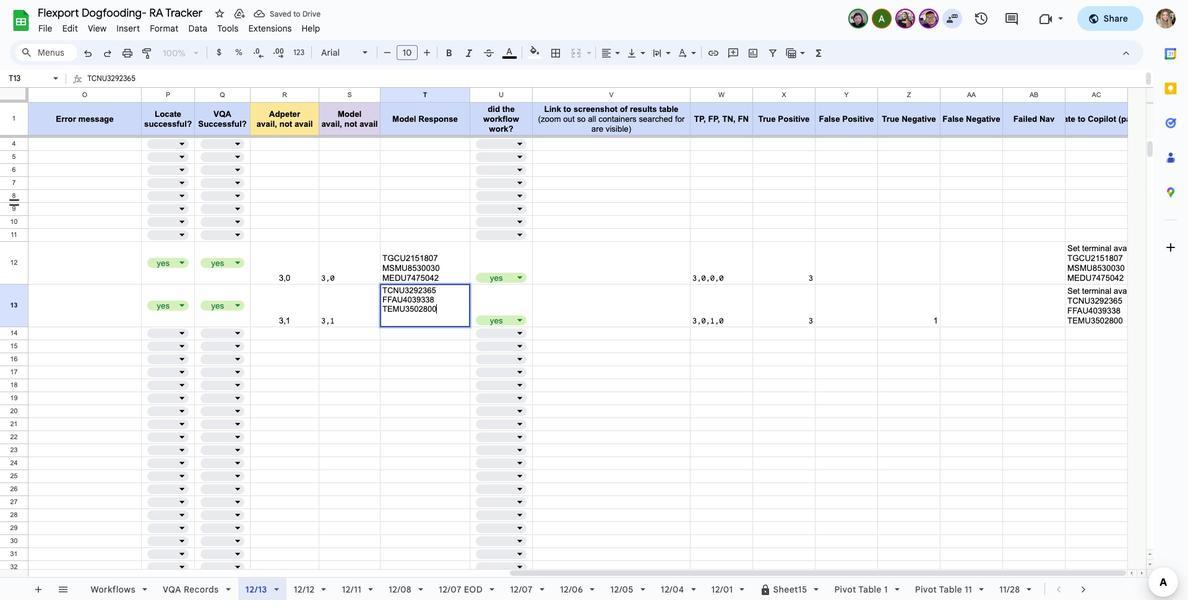 Task type: locate. For each thing, give the bounding box(es) containing it.
functions image
[[812, 44, 826, 61]]

extensions
[[249, 23, 292, 34]]

vqa records
[[163, 585, 219, 596]]

pivot table 1
[[835, 585, 888, 596]]

select merge type image
[[584, 45, 592, 49]]

jordyn shuell image
[[897, 10, 914, 27]]

table
[[859, 585, 882, 596], [940, 585, 963, 596]]

12/07 for 12/07
[[510, 585, 533, 596]]

% button
[[230, 43, 248, 62]]

0 horizontal spatial pivot
[[835, 585, 857, 596]]

12/11
[[342, 585, 362, 596]]

help
[[302, 23, 320, 34]]

None text field
[[5, 72, 51, 84]]

%
[[235, 47, 243, 58]]

extensions menu item
[[244, 21, 297, 36]]

2 toolbar from the left
[[79, 578, 1098, 601]]

0 horizontal spatial 12/07
[[439, 585, 462, 596]]

text color image
[[502, 44, 517, 59]]

Font size field
[[397, 45, 423, 61]]

pivot left 1
[[835, 585, 857, 596]]

2 table from the left
[[940, 585, 963, 596]]

12/01
[[712, 585, 733, 596]]

12/07 right eod
[[510, 585, 533, 596]]

12/07 inside dropdown button
[[510, 585, 533, 596]]

sheet15 button
[[753, 578, 828, 601]]

12/13
[[246, 585, 267, 596]]

pivot for pivot table 1
[[835, 585, 857, 596]]

arial
[[321, 47, 340, 58]]

12/07
[[439, 585, 462, 596], [510, 585, 533, 596]]

pivot inside dropdown button
[[916, 585, 938, 596]]

1 pivot from the left
[[835, 585, 857, 596]]

11/28
[[1000, 585, 1021, 596]]

Menus field
[[15, 44, 77, 61]]

angela cha image
[[873, 10, 891, 27]]

saved to drive
[[270, 9, 321, 18]]

$ button
[[210, 43, 228, 62]]

table left 11
[[940, 585, 963, 596]]

records
[[184, 585, 219, 596]]

edit
[[62, 23, 78, 34]]

application
[[0, 0, 1189, 601]]

pivot table 11 button
[[908, 578, 993, 601]]

1 horizontal spatial table
[[940, 585, 963, 596]]

12/12
[[294, 585, 315, 596]]

file
[[38, 23, 52, 34]]

table inside 'pivot table 1' popup button
[[859, 585, 882, 596]]

share
[[1104, 13, 1129, 24]]

vqa records button
[[155, 578, 239, 601]]

1 table from the left
[[859, 585, 882, 596]]

menu bar banner
[[0, 0, 1189, 601]]

pivot table 1 button
[[827, 578, 908, 601]]

ben chafik image
[[920, 10, 938, 27]]

12/08
[[389, 585, 412, 596]]

12/07 left eod
[[439, 585, 462, 596]]

table inside "pivot table 11" dropdown button
[[940, 585, 963, 596]]

menu bar containing file
[[33, 16, 325, 37]]

0 horizontal spatial table
[[859, 585, 882, 596]]

pivot table 11
[[916, 585, 973, 596]]

pivot inside popup button
[[835, 585, 857, 596]]

vqa
[[163, 585, 181, 596]]

tab list
[[1154, 37, 1189, 566]]

12/13 button
[[238, 578, 287, 601]]

123
[[293, 48, 305, 57]]

2 12/07 from the left
[[510, 585, 533, 596]]

toolbar
[[25, 578, 77, 601], [79, 578, 1098, 601], [1047, 578, 1099, 601]]

table for 11
[[940, 585, 963, 596]]

None text field
[[88, 71, 1144, 87]]

application containing share
[[0, 0, 1189, 601]]

pivot
[[835, 585, 857, 596], [916, 585, 938, 596]]

1 horizontal spatial pivot
[[916, 585, 938, 596]]

12/05
[[611, 585, 634, 596]]

to
[[293, 9, 301, 18]]

1 12/07 from the left
[[439, 585, 462, 596]]

edit menu item
[[57, 21, 83, 36]]

3 toolbar from the left
[[1047, 578, 1099, 601]]

1 toolbar from the left
[[25, 578, 77, 601]]

1
[[885, 585, 888, 596]]

drive
[[303, 9, 321, 18]]

table left 1
[[859, 585, 882, 596]]

1 horizontal spatial 12/07
[[510, 585, 533, 596]]

sheet15
[[774, 585, 808, 596]]

all sheets image
[[53, 580, 72, 599]]

12/07 inside popup button
[[439, 585, 462, 596]]

pivot right 1
[[916, 585, 938, 596]]

2 pivot from the left
[[916, 585, 938, 596]]

menu bar
[[33, 16, 325, 37]]



Task type: describe. For each thing, give the bounding box(es) containing it.
11
[[965, 585, 973, 596]]

table for 1
[[859, 585, 882, 596]]

name box (⌘ + j) element
[[4, 71, 62, 86]]

michele murakami image
[[850, 10, 867, 27]]

pivot for pivot table 11
[[916, 585, 938, 596]]

format
[[150, 23, 179, 34]]

view
[[88, 23, 107, 34]]

workflows button
[[83, 578, 155, 601]]

borders image
[[549, 44, 563, 61]]

font list. arial selected. option
[[321, 44, 355, 61]]

123 button
[[289, 43, 309, 62]]

help menu item
[[297, 21, 325, 36]]

temu3502800
[[383, 305, 437, 314]]

fill color image
[[528, 44, 542, 59]]

data
[[189, 23, 208, 34]]

Star checkbox
[[211, 5, 228, 22]]

Zoom text field
[[160, 45, 189, 62]]

12/11 button
[[334, 578, 381, 601]]

12/06 button
[[552, 578, 603, 601]]

12/05 button
[[603, 578, 654, 601]]

tab list inside 'menu bar' banner
[[1154, 37, 1189, 566]]

12/12 button
[[286, 578, 335, 601]]

12/07 eod button
[[431, 578, 503, 601]]

12/07 button
[[502, 578, 553, 601]]

T13 field
[[383, 286, 468, 314]]

none text field inside name box (⌘ + j) element
[[5, 72, 51, 84]]

insert
[[117, 23, 140, 34]]

$
[[217, 47, 222, 58]]

tools
[[217, 23, 239, 34]]

eod
[[464, 585, 483, 596]]

saved to drive button
[[251, 5, 324, 22]]

menu bar inside 'menu bar' banner
[[33, 16, 325, 37]]

share button
[[1078, 6, 1144, 31]]

11/28 button
[[992, 578, 1041, 601]]

ffau4039338
[[383, 295, 435, 305]]

tcnu3292365 ffau4039338 temu3502800
[[383, 286, 437, 314]]

workflows
[[91, 585, 136, 596]]

12/06
[[560, 585, 584, 596]]

12/01 button
[[704, 578, 753, 601]]

tcnu3292365
[[383, 286, 436, 295]]

main toolbar
[[77, 0, 830, 401]]

12/08 button
[[381, 578, 432, 601]]

file menu item
[[33, 21, 57, 36]]

view menu item
[[83, 21, 112, 36]]

format menu item
[[145, 21, 184, 36]]

Zoom field
[[158, 44, 204, 63]]

Rename text field
[[33, 5, 210, 20]]

Font size text field
[[398, 45, 417, 60]]

12/07 for 12/07 eod
[[439, 585, 462, 596]]

12/07 eod
[[439, 585, 483, 596]]

saved
[[270, 9, 292, 18]]

data menu item
[[184, 21, 213, 36]]

insert menu item
[[112, 21, 145, 36]]

toolbar containing workflows
[[79, 578, 1098, 601]]

12/04
[[661, 585, 685, 596]]

12/04 button
[[653, 578, 704, 601]]

tools menu item
[[213, 21, 244, 36]]



Task type: vqa. For each thing, say whether or not it's contained in the screenshot.
option containing by
no



